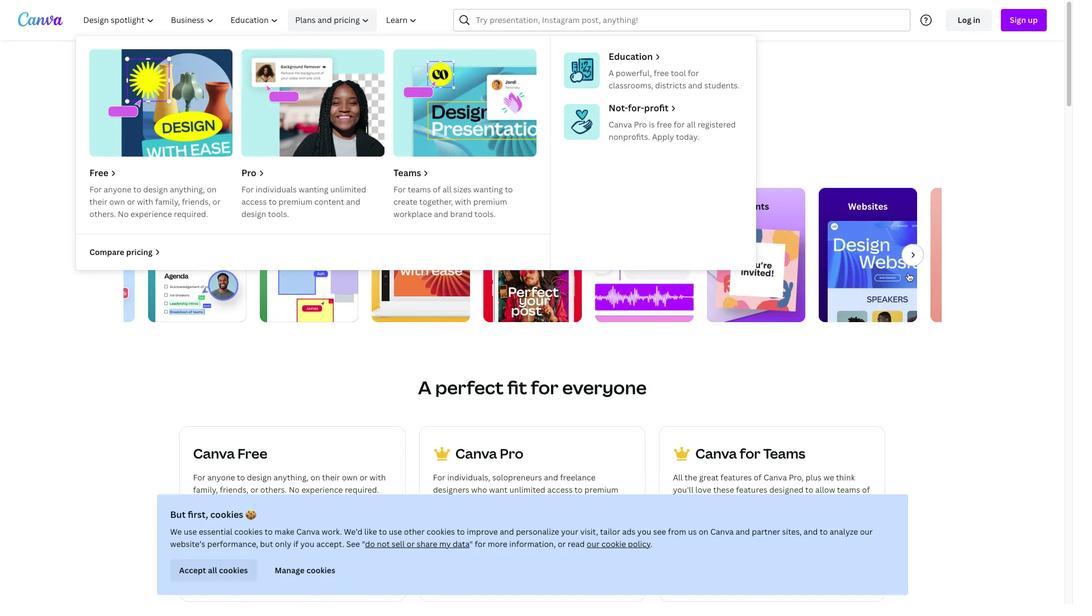 Task type: vqa. For each thing, say whether or not it's contained in the screenshot.
Page 1 / 1
no



Task type: locate. For each thing, give the bounding box(es) containing it.
of up the together,
[[433, 184, 441, 195]]

think
[[837, 472, 856, 483]]

1 horizontal spatial use
[[389, 526, 402, 537]]

1 horizontal spatial a
[[609, 68, 614, 78]]

2 horizontal spatial free
[[305, 540, 321, 550]]

0 horizontal spatial teams
[[408, 184, 431, 195]]

1 horizontal spatial our
[[861, 526, 874, 537]]

for individuals wanting unlimited access to premium content and design tools.
[[242, 184, 367, 219]]

or
[[674, 117, 687, 133], [127, 196, 135, 207], [213, 196, 221, 207], [360, 472, 368, 483], [251, 484, 259, 495], [407, 539, 415, 549], [558, 539, 566, 549]]

for inside for individuals wanting unlimited access to premium content and design tools.
[[242, 184, 254, 195]]

what will you design today?
[[350, 67, 716, 103]]

0 vertical spatial friends,
[[182, 196, 211, 207]]

experience up compare pricing "link"
[[131, 209, 172, 219]]

sign right the in
[[1011, 15, 1027, 25]]

0 horizontal spatial on
[[207, 184, 217, 195]]

access inside for individuals, solopreneurs and freelance designers who want unlimited access to premium content, to create professional designs with ease and scale their productivity.
[[548, 484, 573, 495]]

1 horizontal spatial their
[[322, 472, 340, 483]]

1 vertical spatial up
[[522, 153, 532, 164]]

our cookie policy link
[[587, 539, 651, 549]]

if
[[294, 539, 299, 549]]

free down personalize
[[529, 540, 544, 550]]

compare pricing link
[[89, 246, 162, 258]]

or right sell
[[407, 539, 415, 549]]

2 wanting from the left
[[474, 184, 503, 195]]

do
[[365, 539, 375, 549]]

a
[[609, 68, 614, 78], [418, 375, 432, 399]]

and up "do not sell or share my data " for more information, or read our cookie policy ."
[[500, 526, 514, 537]]

0 horizontal spatial pricing
[[126, 247, 153, 257]]

these
[[714, 484, 735, 495]]

0 horizontal spatial no
[[118, 209, 129, 219]]

0 horizontal spatial up
[[522, 153, 532, 164]]

is
[[649, 119, 655, 130]]

a left powerful,
[[609, 68, 614, 78]]

no up make at the left bottom of the page
[[289, 484, 300, 495]]

1 wanting from the left
[[299, 184, 329, 195]]

with left ease
[[582, 497, 599, 507]]

others.
[[89, 209, 116, 219], [261, 484, 287, 495]]

anything, up docs at the top
[[170, 184, 205, 195]]

premium inside for individuals wanting unlimited access to premium content and design tools.
[[279, 196, 313, 207]]

to inside for teams of all sizes wanting to create together, with premium workplace and brand tools.
[[505, 184, 513, 195]]

tools. inside for individuals wanting unlimited access to premium content and design tools.
[[268, 209, 289, 219]]

0 horizontal spatial sizes
[[454, 184, 472, 195]]

1 horizontal spatial no
[[289, 484, 300, 495]]

2 vertical spatial their
[[471, 509, 489, 520]]

or up compare pricing "link"
[[127, 196, 135, 207]]

"
[[362, 539, 365, 549], [470, 539, 473, 549]]

or right docs at the top
[[213, 196, 221, 207]]

all down you'll
[[674, 497, 683, 507]]

with up brand
[[455, 196, 472, 207]]

use up sell
[[389, 526, 402, 537]]

their up compare
[[89, 196, 107, 207]]

1 vertical spatial experience
[[302, 484, 343, 495]]

1 horizontal spatial your
[[562, 526, 579, 537]]

and inside for teams of all sizes wanting to create together, with premium workplace and brand tools.
[[434, 209, 449, 219]]

1 tools. from the left
[[268, 209, 289, 219]]

sizes
[[454, 184, 472, 195], [684, 497, 702, 507]]

1 horizontal spatial tools.
[[475, 209, 496, 219]]

for for pro
[[242, 184, 254, 195]]

2 horizontal spatial you
[[638, 526, 652, 537]]

share
[[640, 117, 672, 133], [417, 539, 438, 549]]

2 vertical spatial create
[[477, 497, 501, 507]]

on
[[207, 184, 217, 195], [311, 472, 320, 483], [699, 526, 709, 537]]

canva
[[313, 117, 348, 133], [609, 119, 633, 130], [193, 444, 235, 463], [456, 444, 498, 463], [696, 444, 738, 463], [764, 472, 788, 483], [297, 526, 320, 537], [711, 526, 734, 537], [279, 540, 303, 550]]

up
[[1029, 15, 1039, 25], [522, 153, 532, 164]]

family, left docs at the top
[[155, 196, 180, 207]]

premium up ease
[[585, 484, 619, 495]]

1 horizontal spatial "
[[470, 539, 473, 549]]

1 horizontal spatial sizes
[[684, 497, 702, 507]]

we
[[170, 526, 182, 537]]

1 vertical spatial professional
[[503, 497, 550, 507]]

powerful,
[[616, 68, 652, 78]]

1 horizontal spatial required.
[[345, 484, 379, 495]]

cookie
[[602, 539, 627, 549]]

1 vertical spatial designs
[[552, 497, 580, 507]]

0 vertical spatial a
[[609, 68, 614, 78]]

" down improve
[[470, 539, 473, 549]]

0 vertical spatial sizes
[[454, 184, 472, 195]]

all right accept
[[208, 565, 217, 576]]

create up workplace
[[394, 196, 418, 207]]

2 vertical spatial free
[[305, 540, 321, 550]]

tools. right brand
[[475, 209, 496, 219]]

cookies down the 🍪
[[235, 526, 263, 537]]

1 vertical spatial a
[[418, 375, 432, 399]]

1 vertical spatial access
[[548, 484, 573, 495]]

unlimited down solopreneurs
[[510, 484, 546, 495]]

create inside for teams of all sizes wanting to create together, with premium workplace and brand tools.
[[394, 196, 418, 207]]

teams inside for teams of all sizes wanting to create together, with premium workplace and brand tools.
[[408, 184, 431, 195]]

0 vertical spatial experience
[[131, 209, 172, 219]]

presentations
[[391, 200, 451, 213]]

not-
[[609, 102, 629, 114]]

personalize
[[516, 526, 560, 537]]

sign down canva makes it easy to create professional designs and to share or print them. on the top
[[504, 153, 520, 164]]

professional up sign up for free
[[483, 117, 553, 133]]

wanting inside for teams of all sizes wanting to create together, with premium workplace and brand tools.
[[474, 184, 503, 195]]

other
[[404, 526, 425, 537]]

teams up presentations
[[408, 184, 431, 195]]

cookies down performance,
[[219, 565, 248, 576]]

create
[[444, 117, 480, 133], [394, 196, 418, 207], [477, 497, 501, 507]]

0 vertical spatial share
[[640, 117, 672, 133]]

all inside button
[[208, 565, 217, 576]]

share down "other"
[[417, 539, 438, 549]]

2 vertical spatial on
[[699, 526, 709, 537]]

access down freelance
[[548, 484, 573, 495]]

cookies down the accept.
[[307, 565, 336, 576]]

designs inside for individuals, solopreneurs and freelance designers who want unlimited access to premium content, to create professional designs with ease and scale their productivity.
[[552, 497, 580, 507]]

do not sell or share my data link
[[365, 539, 470, 549]]

unlimited inside for individuals wanting unlimited access to premium content and design tools.
[[331, 184, 367, 195]]

tools. inside for teams of all sizes wanting to create together, with premium workplace and brand tools.
[[475, 209, 496, 219]]

tools. down the individuals
[[268, 209, 289, 219]]

a left perfect
[[418, 375, 432, 399]]

wanting down sign up for free button
[[474, 184, 503, 195]]

you up policy
[[638, 526, 652, 537]]

anything, up make at the left bottom of the page
[[274, 472, 309, 483]]

our inside we use essential cookies to make canva work. we'd like to use other cookies to improve and personalize your visit, tailor ads you see from us on canva and partner sites, and to analyze our website's performance, but only if you accept. see "
[[861, 526, 874, 537]]

read
[[568, 539, 585, 549]]

1 horizontal spatial access
[[548, 484, 573, 495]]

all up the together,
[[443, 184, 452, 195]]

1 vertical spatial teams
[[838, 484, 861, 495]]

pro up solopreneurs
[[500, 444, 524, 463]]

0 vertical spatial others.
[[89, 209, 116, 219]]

for inside but first, cookies 🍪 'dialog'
[[475, 539, 486, 549]]

premium right the together,
[[474, 196, 508, 207]]

share down profit
[[640, 117, 672, 133]]

apply
[[653, 131, 675, 142]]

will
[[426, 67, 469, 103]]

and down not-
[[601, 117, 623, 133]]

for right tool
[[688, 68, 700, 78]]

1 use from the left
[[184, 526, 197, 537]]

features
[[721, 472, 752, 483], [737, 484, 768, 495]]

cookies up essential
[[210, 508, 243, 521]]

pro left is
[[634, 119, 647, 130]]

experience up work.
[[302, 484, 343, 495]]

premium down the individuals
[[279, 196, 313, 207]]

0 horizontal spatial anyone
[[104, 184, 132, 195]]

others. inside the plans and pricing menu
[[89, 209, 116, 219]]

2 tools. from the left
[[475, 209, 496, 219]]

districts
[[656, 80, 687, 91]]

you right will
[[475, 67, 525, 103]]

a for a perfect fit for everyone
[[418, 375, 432, 399]]

cookies inside accept all cookies button
[[219, 565, 248, 576]]

2 horizontal spatial their
[[471, 509, 489, 520]]

0 horizontal spatial experience
[[131, 209, 172, 219]]

with left docs at the top
[[137, 196, 153, 207]]

policy
[[628, 539, 651, 549]]

whiteboards
[[281, 200, 337, 213]]

2 vertical spatial of
[[863, 484, 871, 495]]

we use essential cookies to make canva work. we'd like to use other cookies to improve and personalize your visit, tailor ads you see from us on canva and partner sites, and to analyze our website's performance, but only if you accept. see "
[[170, 526, 874, 549]]

1 " from the left
[[362, 539, 365, 549]]

you right if
[[301, 539, 315, 549]]

0 vertical spatial access
[[242, 196, 267, 207]]

use up the website's at the bottom left
[[184, 526, 197, 537]]

family,
[[155, 196, 180, 207], [193, 484, 218, 495]]

great
[[700, 472, 719, 483]]

and left partner
[[736, 526, 751, 537]]

unlimited
[[331, 184, 367, 195], [510, 484, 546, 495]]

0 vertical spatial anyone
[[104, 184, 132, 195]]

0 horizontal spatial "
[[362, 539, 365, 549]]

and right plans
[[318, 15, 332, 25]]

2 horizontal spatial of
[[863, 484, 871, 495]]

canva inside all the great features of canva pro, plus we think you'll love these features designed to allow teams of all sizes to collaborate with ease.
[[764, 472, 788, 483]]

free up districts
[[654, 68, 670, 78]]

1 vertical spatial create
[[394, 196, 418, 207]]

0 horizontal spatial sign
[[504, 153, 520, 164]]

1 vertical spatial anyone
[[208, 472, 235, 483]]

others. up compare
[[89, 209, 116, 219]]

accept all cookies button
[[170, 559, 257, 582]]

only
[[275, 539, 292, 549]]

0 vertical spatial on
[[207, 184, 217, 195]]

own inside the plans and pricing menu
[[109, 196, 125, 207]]

1 vertical spatial pricing
[[126, 247, 153, 257]]

0 horizontal spatial their
[[89, 196, 107, 207]]

or up like
[[360, 472, 368, 483]]

of right allow
[[863, 484, 871, 495]]

sizes down you'll
[[684, 497, 702, 507]]

0 vertical spatial for anyone to design anything, on their own or with family, friends, or others. no experience required.
[[89, 184, 221, 219]]

0 vertical spatial own
[[109, 196, 125, 207]]

professional up productivity.
[[503, 497, 550, 507]]

today.
[[677, 131, 700, 142]]

teams up pro,
[[764, 444, 806, 463]]

up for sign up for free
[[522, 153, 532, 164]]

sizes up brand
[[454, 184, 472, 195]]

our right analyze
[[861, 526, 874, 537]]

them.
[[720, 117, 753, 133]]

own up we'd
[[342, 472, 358, 483]]

plans and pricing button
[[288, 9, 377, 31]]

0 horizontal spatial free
[[89, 167, 109, 179]]

for up today.
[[674, 119, 685, 130]]

0 horizontal spatial of
[[433, 184, 441, 195]]

0 horizontal spatial a
[[418, 375, 432, 399]]

no
[[118, 209, 129, 219], [289, 484, 300, 495]]

1 horizontal spatial teams
[[838, 484, 861, 495]]

1 vertical spatial share
[[417, 539, 438, 549]]

to
[[429, 117, 441, 133], [626, 117, 638, 133], [133, 184, 141, 195], [505, 184, 513, 195], [269, 196, 277, 207], [237, 472, 245, 483], [575, 484, 583, 495], [806, 484, 814, 495], [467, 497, 475, 507], [704, 497, 712, 507], [265, 526, 273, 537], [379, 526, 387, 537], [457, 526, 465, 537], [820, 526, 828, 537]]

makes
[[351, 117, 387, 133]]

0 horizontal spatial use
[[184, 526, 197, 537]]

no up compare pricing
[[118, 209, 129, 219]]

create down will
[[444, 117, 480, 133]]

design inside for individuals wanting unlimited access to premium content and design tools.
[[242, 209, 266, 219]]

all inside canva pro is free for all registered nonprofits. apply today.
[[687, 119, 696, 130]]

on inside we use essential cookies to make canva work. we'd like to use other cookies to improve and personalize your visit, tailor ads you see from us on canva and partner sites, and to analyze our website's performance, but only if you accept. see "
[[699, 526, 709, 537]]

not
[[377, 539, 390, 549]]

create down want
[[477, 497, 501, 507]]

their inside for individuals, solopreneurs and freelance designers who want unlimited access to premium content, to create professional designs with ease and scale their productivity.
[[471, 509, 489, 520]]

everyone
[[563, 375, 647, 399]]

sizes inside for teams of all sizes wanting to create together, with premium workplace and brand tools.
[[454, 184, 472, 195]]

1 horizontal spatial experience
[[302, 484, 343, 495]]

0 vertical spatial free
[[89, 167, 109, 179]]

no inside the plans and pricing menu
[[118, 209, 129, 219]]

productivity.
[[491, 509, 539, 520]]

1 horizontal spatial unlimited
[[510, 484, 546, 495]]

work.
[[322, 526, 342, 537]]

sizes inside all the great features of canva pro, plus we think you'll love these features designed to allow teams of all sizes to collaborate with ease.
[[684, 497, 702, 507]]

access down the individuals
[[242, 196, 267, 207]]

0 horizontal spatial access
[[242, 196, 267, 207]]

0 vertical spatial teams
[[408, 184, 431, 195]]

1 vertical spatial free
[[238, 444, 268, 463]]

teams up presentations
[[394, 167, 421, 179]]

2 vertical spatial you
[[301, 539, 315, 549]]

2 horizontal spatial premium
[[585, 484, 619, 495]]

tool
[[671, 68, 687, 78]]

premium inside for teams of all sizes wanting to create together, with premium workplace and brand tools.
[[474, 196, 508, 207]]

" right see
[[362, 539, 365, 549]]

None search field
[[454, 9, 911, 31]]

1 vertical spatial others.
[[261, 484, 287, 495]]

1 vertical spatial no
[[289, 484, 300, 495]]

a powerful, free tool for classrooms, districts and students.
[[609, 68, 740, 91]]

family, up first,
[[193, 484, 218, 495]]

our down visit,
[[587, 539, 600, 549]]

experience
[[131, 209, 172, 219], [302, 484, 343, 495]]

1 horizontal spatial on
[[311, 472, 320, 483]]

canva for teams
[[696, 444, 806, 463]]

1 horizontal spatial own
[[342, 472, 358, 483]]

0 vertical spatial professional
[[483, 117, 553, 133]]

0 vertical spatial unlimited
[[331, 184, 367, 195]]

free inside button
[[529, 540, 544, 550]]

0 vertical spatial their
[[89, 196, 107, 207]]

free inside a powerful, free tool for classrooms, districts and students.
[[654, 68, 670, 78]]

for inside for teams of all sizes wanting to create together, with premium workplace and brand tools.
[[394, 184, 406, 195]]

and right districts
[[689, 80, 703, 91]]

1 vertical spatial anything,
[[274, 472, 309, 483]]

1 horizontal spatial sign
[[1011, 15, 1027, 25]]

for down canva makes it easy to create professional designs and to share or print them. on the top
[[534, 153, 545, 164]]

2 " from the left
[[470, 539, 473, 549]]

print
[[689, 117, 717, 133]]

their up work.
[[322, 472, 340, 483]]

pro left trial
[[546, 540, 559, 550]]

0 vertical spatial up
[[1029, 15, 1039, 25]]

for
[[688, 68, 700, 78], [674, 119, 685, 130], [534, 153, 545, 164], [531, 375, 559, 399], [740, 444, 761, 463], [475, 539, 486, 549]]

sign up
[[1011, 15, 1039, 25]]

1 horizontal spatial anything,
[[274, 472, 309, 483]]

pricing right plans
[[334, 15, 360, 25]]

1 vertical spatial friends,
[[220, 484, 249, 495]]

1 horizontal spatial premium
[[474, 196, 508, 207]]

first,
[[188, 508, 208, 521]]

anyone
[[104, 184, 132, 195], [208, 472, 235, 483]]

wanting up whiteboards
[[299, 184, 329, 195]]

the
[[685, 472, 698, 483]]

0 horizontal spatial wanting
[[299, 184, 329, 195]]

own up compare pricing
[[109, 196, 125, 207]]

a inside a powerful, free tool for classrooms, districts and students.
[[609, 68, 614, 78]]

and inside for individuals wanting unlimited access to premium content and design tools.
[[346, 196, 361, 207]]

start your free pro trial
[[489, 540, 577, 550]]

designs down freelance
[[552, 497, 580, 507]]

1 horizontal spatial pricing
[[334, 15, 360, 25]]

sell
[[392, 539, 405, 549]]

share inside but first, cookies 🍪 'dialog'
[[417, 539, 438, 549]]

pro inside canva pro is free for all registered nonprofits. apply today.
[[634, 119, 647, 130]]

pro
[[634, 119, 647, 130], [242, 167, 257, 179], [500, 444, 524, 463], [546, 540, 559, 550]]

students.
[[705, 80, 740, 91]]

0 vertical spatial you
[[475, 67, 525, 103]]

easy
[[400, 117, 426, 133]]

free up apply at the top right of the page
[[657, 119, 672, 130]]

for down improve
[[475, 539, 486, 549]]

sign for sign up for free
[[504, 153, 520, 164]]

scale
[[450, 509, 469, 520]]

ease
[[601, 497, 618, 507]]

features up the collaborate
[[737, 484, 768, 495]]

wanting
[[299, 184, 329, 195], [474, 184, 503, 195]]

designs
[[556, 117, 598, 133], [552, 497, 580, 507]]

sign up for free button
[[495, 148, 571, 170]]

their up improve
[[471, 509, 489, 520]]

0 vertical spatial of
[[433, 184, 441, 195]]

pricing right compare
[[126, 247, 153, 257]]

0 horizontal spatial anything,
[[170, 184, 205, 195]]

top level navigation element
[[76, 9, 757, 270]]

anything,
[[170, 184, 205, 195], [274, 472, 309, 483]]

with inside for teams of all sizes wanting to create together, with premium workplace and brand tools.
[[455, 196, 472, 207]]

1 vertical spatial unlimited
[[510, 484, 546, 495]]

and right the content on the top of the page
[[346, 196, 361, 207]]

1 horizontal spatial you
[[475, 67, 525, 103]]

teams down think
[[838, 484, 861, 495]]

teams
[[408, 184, 431, 195], [838, 484, 861, 495]]

1 horizontal spatial wanting
[[474, 184, 503, 195]]

today?
[[622, 67, 716, 103]]

of down canva for teams
[[754, 472, 762, 483]]

0 horizontal spatial friends,
[[182, 196, 211, 207]]

canva inside button
[[279, 540, 303, 550]]

their
[[89, 196, 107, 207], [322, 472, 340, 483], [471, 509, 489, 520]]

features up these
[[721, 472, 752, 483]]

anyone inside the plans and pricing menu
[[104, 184, 132, 195]]

designs left nonprofits.
[[556, 117, 598, 133]]

for anyone to design anything, on their own or with family, friends, or others. no experience required. inside the plans and pricing menu
[[89, 184, 221, 219]]

design
[[530, 67, 616, 103], [143, 184, 168, 195], [242, 209, 266, 219], [247, 472, 272, 483]]

performance,
[[207, 539, 258, 549]]

0 vertical spatial anything,
[[170, 184, 205, 195]]



Task type: describe. For each thing, give the bounding box(es) containing it.
pricing inside popup button
[[334, 15, 360, 25]]

create inside for individuals, solopreneurs and freelance designers who want unlimited access to premium content, to create professional designs with ease and scale their productivity.
[[477, 497, 501, 507]]

for individuals, solopreneurs and freelance designers who want unlimited access to premium content, to create professional designs with ease and scale their productivity.
[[433, 472, 619, 520]]

your inside button
[[510, 540, 527, 550]]

individuals,
[[448, 472, 491, 483]]

and right sites,
[[804, 526, 819, 537]]

experience inside the plans and pricing menu
[[131, 209, 172, 219]]

1 horizontal spatial others.
[[261, 484, 287, 495]]

for for free
[[89, 184, 102, 195]]

0 vertical spatial features
[[721, 472, 752, 483]]

on inside the plans and pricing menu
[[207, 184, 217, 195]]

content
[[315, 196, 344, 207]]

workplace
[[394, 209, 432, 219]]

for-
[[629, 102, 645, 114]]

of inside for teams of all sizes wanting to create together, with premium workplace and brand tools.
[[433, 184, 441, 195]]

allow
[[816, 484, 836, 495]]

for inside canva pro is free for all registered nonprofits. apply today.
[[674, 119, 685, 130]]

but first, cookies 🍪
[[170, 508, 257, 521]]

sign for sign up
[[1011, 15, 1027, 25]]

free inside the plans and pricing menu
[[89, 167, 109, 179]]

not-for-profit
[[609, 102, 669, 114]]

or left print
[[674, 117, 687, 133]]

free inside canva pro is free for all registered nonprofits. apply today.
[[657, 119, 672, 130]]

for right fit
[[531, 375, 559, 399]]

1 horizontal spatial free
[[238, 444, 268, 463]]

partner
[[752, 526, 781, 537]]

1 vertical spatial on
[[311, 472, 320, 483]]

log in
[[958, 15, 981, 25]]

with inside all the great features of canva pro, plus we think you'll love these features designed to allow teams of all sizes to collaborate with ease.
[[759, 497, 776, 507]]

2 use from the left
[[389, 526, 402, 537]]

data
[[453, 539, 470, 549]]

required. inside the plans and pricing menu
[[174, 209, 208, 219]]

canva pro
[[456, 444, 524, 463]]

canva makes it easy to create professional designs and to share or print them.
[[313, 117, 753, 133]]

friends, inside the plans and pricing menu
[[182, 196, 211, 207]]

your inside we use essential cookies to make canva work. we'd like to use other cookies to improve and personalize your visit, tailor ads you see from us on canva and partner sites, and to analyze our website's performance, but only if you accept. see "
[[562, 526, 579, 537]]

teams inside all the great features of canva pro, plus we think you'll love these features designed to allow teams of all sizes to collaborate with ease.
[[838, 484, 861, 495]]

log in button
[[947, 9, 993, 31]]

content,
[[433, 497, 465, 507]]

Try presentation, Instagram post, anything! search field
[[476, 10, 904, 31]]

all inside all the great features of canva pro, plus we think you'll love these features designed to allow teams of all sizes to collaborate with ease.
[[674, 497, 683, 507]]

a for a powerful, free tool for classrooms, districts and students.
[[609, 68, 614, 78]]

get canva free button
[[193, 534, 392, 557]]

but first, cookies 🍪 dialog
[[157, 494, 909, 595]]

1 horizontal spatial of
[[754, 472, 762, 483]]

make
[[275, 526, 295, 537]]

compare pricing
[[89, 247, 153, 257]]

designers
[[433, 484, 470, 495]]

for up all the great features of canva pro, plus we think you'll love these features designed to allow teams of all sizes to collaborate with ease.
[[740, 444, 761, 463]]

free inside button
[[305, 540, 321, 550]]

individuals
[[256, 184, 297, 195]]

unlimited inside for individuals, solopreneurs and freelance designers who want unlimited access to premium content, to create professional designs with ease and scale their productivity.
[[510, 484, 546, 495]]

for inside for individuals, solopreneurs and freelance designers who want unlimited access to premium content, to create professional designs with ease and scale their productivity.
[[433, 472, 446, 483]]

in
[[974, 15, 981, 25]]

accept.
[[317, 539, 345, 549]]

nonprofits.
[[609, 131, 651, 142]]

family, inside the plans and pricing menu
[[155, 196, 180, 207]]

and left freelance
[[544, 472, 559, 483]]

to inside for individuals wanting unlimited access to premium content and design tools.
[[269, 196, 277, 207]]

sites,
[[783, 526, 802, 537]]

all the great features of canva pro, plus we think you'll love these features designed to allow teams of all sizes to collaborate with ease.
[[674, 472, 871, 507]]

sign up button
[[1002, 9, 1048, 31]]

and inside popup button
[[318, 15, 332, 25]]

a perfect fit for everyone
[[418, 375, 647, 399]]

docs
[[186, 200, 208, 213]]

1 vertical spatial you
[[638, 526, 652, 537]]

1 vertical spatial required.
[[345, 484, 379, 495]]

want
[[489, 484, 508, 495]]

pro up the individuals
[[242, 167, 257, 179]]

log
[[958, 15, 972, 25]]

freelance
[[561, 472, 596, 483]]

pro inside button
[[546, 540, 559, 550]]

1 vertical spatial their
[[322, 472, 340, 483]]

1 vertical spatial features
[[737, 484, 768, 495]]

information,
[[510, 539, 556, 549]]

free inside button
[[547, 153, 562, 164]]

plans
[[295, 15, 316, 25]]

pro,
[[789, 472, 804, 483]]

wanting inside for individuals wanting unlimited access to premium content and design tools.
[[299, 184, 329, 195]]

teams inside the plans and pricing menu
[[394, 167, 421, 179]]

profit
[[645, 102, 669, 114]]

cookies inside manage cookies button
[[307, 565, 336, 576]]

manage cookies
[[275, 565, 336, 576]]

canva pro is free for all registered nonprofits. apply today.
[[609, 119, 736, 142]]

and inside a powerful, free tool for classrooms, districts and students.
[[689, 80, 703, 91]]

analyze
[[830, 526, 859, 537]]

trial
[[561, 540, 577, 550]]

with up like
[[370, 472, 386, 483]]

designed
[[770, 484, 804, 495]]

love
[[696, 484, 712, 495]]

" inside we use essential cookies to make canva work. we'd like to use other cookies to improve and personalize your visit, tailor ads you see from us on canva and partner sites, and to analyze our website's performance, but only if you accept. see "
[[362, 539, 365, 549]]

1 vertical spatial our
[[587, 539, 600, 549]]

.
[[651, 539, 653, 549]]

ads
[[623, 526, 636, 537]]

1 vertical spatial for anyone to design anything, on their own or with family, friends, or others. no experience required.
[[193, 472, 386, 495]]

or left read at the bottom of the page
[[558, 539, 566, 549]]

from
[[669, 526, 687, 537]]

perfect
[[436, 375, 504, 399]]

start
[[489, 540, 508, 550]]

for for teams
[[394, 184, 406, 195]]

together,
[[420, 196, 453, 207]]

website's
[[170, 539, 205, 549]]

their inside the plans and pricing menu
[[89, 196, 107, 207]]

up for sign up
[[1029, 15, 1039, 25]]

get
[[264, 540, 277, 550]]

with inside for individuals, solopreneurs and freelance designers who want unlimited access to premium content, to create professional designs with ease and scale their productivity.
[[582, 497, 599, 507]]

cookies up my
[[427, 526, 455, 537]]

1 horizontal spatial anyone
[[208, 472, 235, 483]]

it
[[389, 117, 397, 133]]

compare
[[89, 247, 124, 257]]

for inside button
[[534, 153, 545, 164]]

anything, inside the plans and pricing menu
[[170, 184, 205, 195]]

1 horizontal spatial share
[[640, 117, 672, 133]]

0 vertical spatial create
[[444, 117, 480, 133]]

but
[[260, 539, 273, 549]]

all inside for teams of all sizes wanting to create together, with premium workplace and brand tools.
[[443, 184, 452, 195]]

access inside for individuals wanting unlimited access to premium content and design tools.
[[242, 196, 267, 207]]

plus
[[806, 472, 822, 483]]

and down content,
[[433, 509, 448, 520]]

premium inside for individuals, solopreneurs and freelance designers who want unlimited access to premium content, to create professional designs with ease and scale their productivity.
[[585, 484, 619, 495]]

1 horizontal spatial teams
[[764, 444, 806, 463]]

canva inside canva pro is free for all registered nonprofits. apply today.
[[609, 119, 633, 130]]

see
[[654, 526, 667, 537]]

we
[[824, 472, 835, 483]]

0 vertical spatial designs
[[556, 117, 598, 133]]

or up the 🍪
[[251, 484, 259, 495]]

prints
[[744, 200, 769, 213]]

ease.
[[778, 497, 797, 507]]

professional inside for individuals, solopreneurs and freelance designers who want unlimited access to premium content, to create professional designs with ease and scale their productivity.
[[503, 497, 550, 507]]

pricing inside "link"
[[126, 247, 153, 257]]

1 vertical spatial own
[[342, 472, 358, 483]]

see
[[347, 539, 360, 549]]

what
[[350, 67, 421, 103]]

education
[[609, 50, 653, 63]]

0 horizontal spatial you
[[301, 539, 315, 549]]

fit
[[508, 375, 528, 399]]

for inside a powerful, free tool for classrooms, districts and students.
[[688, 68, 700, 78]]

1 vertical spatial family,
[[193, 484, 218, 495]]

improve
[[467, 526, 498, 537]]

collaborate
[[714, 497, 757, 507]]

brand
[[451, 209, 473, 219]]

do not sell or share my data " for more information, or read our cookie policy .
[[365, 539, 653, 549]]

like
[[365, 526, 377, 537]]

websites
[[849, 200, 888, 213]]

you'll
[[674, 484, 694, 495]]

solopreneurs
[[493, 472, 542, 483]]

start your free pro trial button
[[433, 534, 632, 557]]

registered
[[698, 119, 736, 130]]

plans and pricing menu
[[76, 36, 757, 270]]

essential
[[199, 526, 233, 537]]

canva free
[[193, 444, 268, 463]]

sign up for free
[[504, 153, 562, 164]]

1 horizontal spatial friends,
[[220, 484, 249, 495]]



